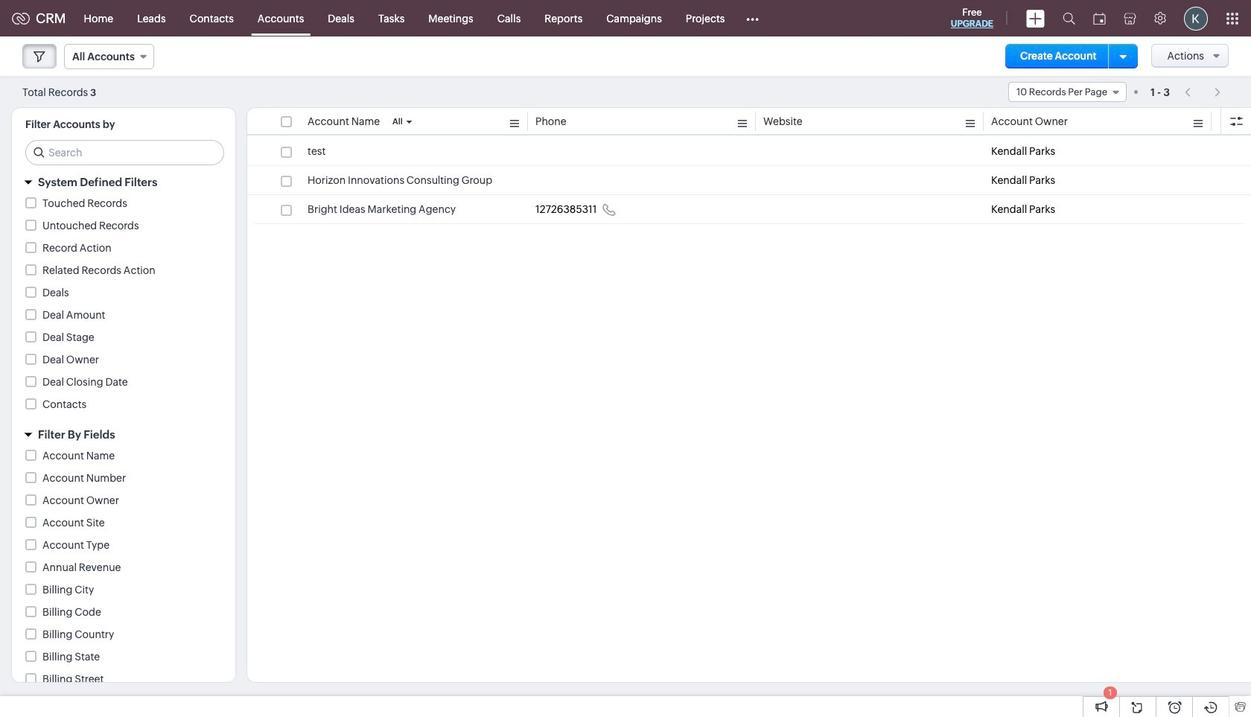 Task type: vqa. For each thing, say whether or not it's contained in the screenshot.
Next Record image
no



Task type: locate. For each thing, give the bounding box(es) containing it.
None field
[[64, 44, 154, 69], [1008, 82, 1127, 102], [64, 44, 154, 69], [1008, 82, 1127, 102]]

search image
[[1063, 12, 1076, 25]]

row group
[[247, 137, 1251, 224]]

profile element
[[1175, 0, 1217, 36]]

navigation
[[1178, 81, 1229, 103]]

Other Modules field
[[737, 6, 769, 30]]

create menu image
[[1026, 9, 1045, 27]]

profile image
[[1184, 6, 1208, 30]]

create menu element
[[1017, 0, 1054, 36]]



Task type: describe. For each thing, give the bounding box(es) containing it.
search element
[[1054, 0, 1084, 36]]

calendar image
[[1093, 12, 1106, 24]]

Search text field
[[26, 141, 223, 165]]

logo image
[[12, 12, 30, 24]]



